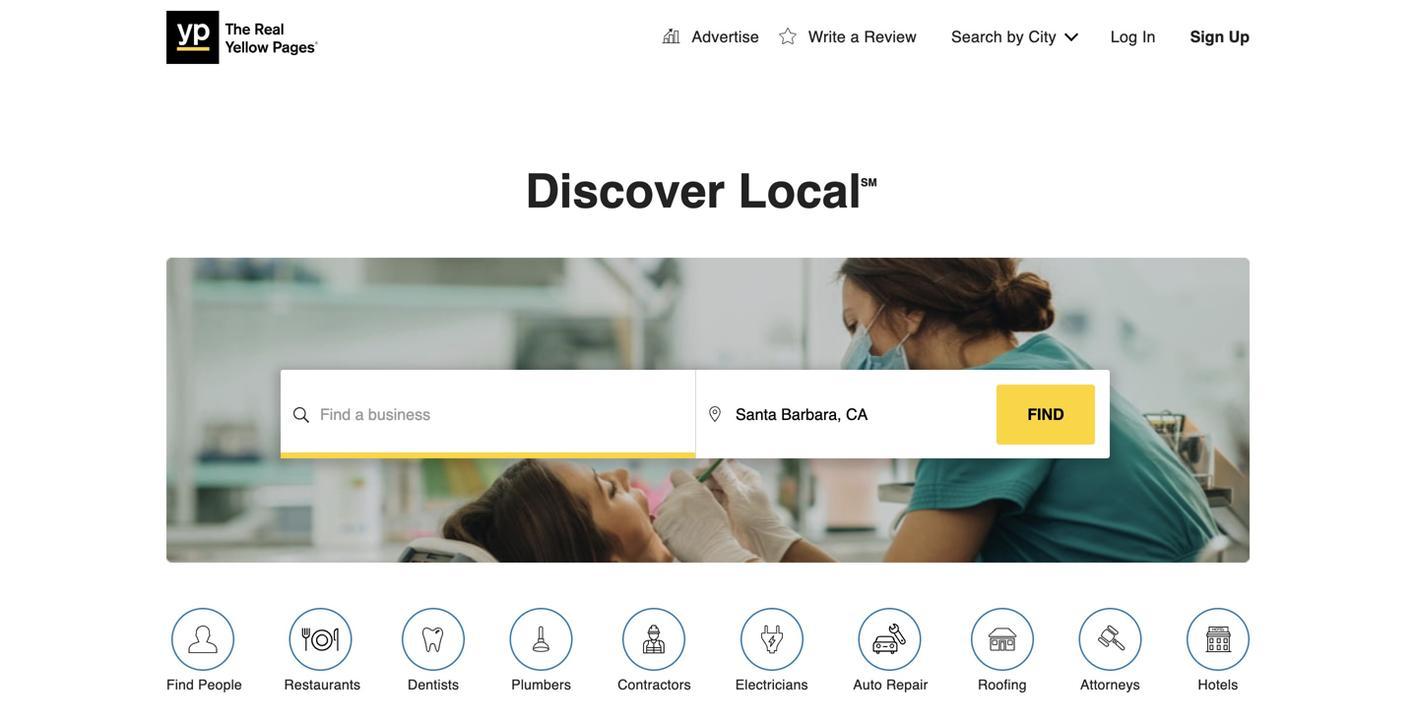 Task type: describe. For each thing, give the bounding box(es) containing it.
℠
[[861, 175, 877, 200]]

write
[[809, 28, 846, 46]]

search
[[951, 28, 1003, 46]]

plumbers link
[[510, 609, 573, 693]]

review
[[864, 28, 917, 46]]

sign up link
[[1190, 28, 1250, 46]]

electricians
[[736, 678, 808, 693]]

restaurants link
[[284, 609, 361, 693]]

advertise link
[[662, 28, 759, 46]]

people
[[198, 678, 242, 693]]

roofing
[[978, 678, 1027, 693]]

hotels
[[1198, 678, 1238, 693]]

by
[[1007, 28, 1024, 46]]

plumbers
[[511, 678, 571, 693]]

local
[[738, 164, 862, 219]]

search by city link
[[951, 28, 1076, 46]]

search by city
[[951, 28, 1057, 46]]

auto repair
[[853, 678, 928, 693]]

restaurants
[[284, 678, 361, 693]]

contractors link
[[618, 609, 691, 693]]

Where? text field
[[696, 370, 1110, 459]]

discover local
[[525, 164, 875, 219]]

auto
[[853, 678, 882, 693]]

sign up
[[1190, 28, 1250, 46]]

electricians link
[[736, 609, 808, 693]]

hotels link
[[1187, 609, 1250, 693]]

up
[[1229, 28, 1250, 46]]

write a review link
[[779, 28, 917, 46]]

Find a business text field
[[281, 370, 695, 459]]

log in link
[[1111, 28, 1156, 46]]

in
[[1142, 28, 1156, 46]]

find button
[[997, 385, 1095, 444]]



Task type: vqa. For each thing, say whether or not it's contained in the screenshot.
pages
no



Task type: locate. For each thing, give the bounding box(es) containing it.
roofing link
[[971, 609, 1034, 693]]

a
[[851, 28, 860, 46]]

discover
[[525, 164, 725, 219]]

attorneys link
[[1079, 609, 1142, 693]]

city
[[1029, 28, 1057, 46]]

find for find people
[[166, 678, 194, 693]]

auto repair link
[[853, 609, 928, 693]]

1 horizontal spatial find
[[1028, 406, 1064, 424]]

dentists link
[[402, 609, 465, 693]]

find people link
[[166, 609, 242, 693]]

repair
[[886, 678, 928, 693]]

0 horizontal spatial find
[[166, 678, 194, 693]]

find inside find people link
[[166, 678, 194, 693]]

dentists
[[408, 678, 459, 693]]

find for find
[[1028, 406, 1064, 424]]

log in
[[1111, 28, 1156, 46]]

log
[[1111, 28, 1138, 46]]

sign
[[1190, 28, 1225, 46]]

find inside find button
[[1028, 406, 1064, 424]]

find people
[[166, 678, 242, 693]]

write a review
[[809, 28, 917, 46]]

contractors
[[618, 678, 691, 693]]

advertise
[[692, 28, 759, 46]]

1 vertical spatial find
[[166, 678, 194, 693]]

the real yellow pages logo image
[[166, 11, 320, 64]]

attorneys
[[1080, 678, 1140, 693]]

find
[[1028, 406, 1064, 424], [166, 678, 194, 693]]

0 vertical spatial find
[[1028, 406, 1064, 424]]



